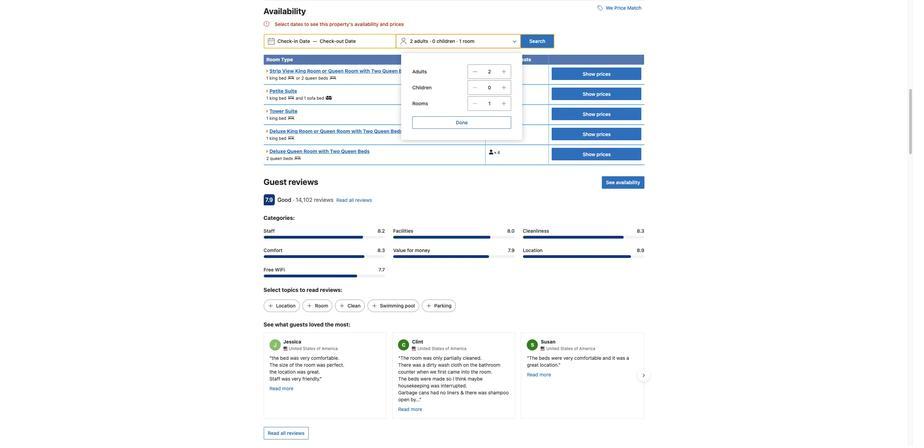 Task type: vqa. For each thing, say whether or not it's contained in the screenshot.
the leftmost 26
no



Task type: describe. For each thing, give the bounding box(es) containing it.
america for perfect.
[[322, 346, 338, 351]]

room.
[[480, 369, 493, 375]]

was right there
[[479, 390, 487, 395]]

bed inside " the bed was very comfortable. the size of the room was perfect. the location was great. staff was very friendly.
[[280, 355, 289, 361]]

susan
[[541, 339, 556, 345]]

in
[[294, 38, 298, 44]]

2 × 4 from the top
[[494, 150, 500, 155]]

read all reviews button
[[264, 427, 309, 439]]

1 horizontal spatial all
[[349, 197, 354, 203]]

location
[[278, 369, 296, 375]]

reviews inside button
[[287, 430, 305, 436]]

deluxe queen room with two queen beds link
[[267, 148, 370, 154]]

number
[[489, 56, 508, 62]]

scored 7.9 element
[[264, 194, 275, 205]]

and inside " the beds were very comfortable and it was a great location.
[[603, 355, 612, 361]]

into
[[462, 369, 470, 375]]

cans
[[419, 390, 430, 395]]

united states of america for comfortable
[[547, 346, 596, 351]]

2 vertical spatial two
[[330, 148, 340, 154]]

money
[[415, 247, 431, 253]]

view
[[283, 68, 294, 74]]

read more for " the bed was very comfortable. the size of the room was perfect. the location was great. staff was very friendly.
[[270, 385, 294, 391]]

1 horizontal spatial read all reviews
[[337, 197, 372, 203]]

categories:
[[264, 215, 295, 221]]

deluxe queen room with two queen beds
[[270, 148, 370, 154]]

room right the view
[[307, 68, 321, 74]]

see for see availability
[[607, 179, 615, 185]]

adults
[[415, 38, 429, 44]]

to for dates
[[305, 21, 309, 27]]

was up location
[[290, 355, 299, 361]]

value for money
[[394, 247, 431, 253]]

for
[[407, 247, 414, 253]]

see what guests loved the most:
[[264, 322, 351, 328]]

parking
[[435, 303, 452, 309]]

see availability button
[[602, 176, 645, 189]]

0 horizontal spatial location
[[276, 303, 296, 309]]

children
[[437, 38, 456, 44]]

we
[[430, 369, 437, 375]]

united states of america for partially
[[418, 346, 467, 351]]

" the beds were very comfortable and it was a great location.
[[527, 355, 630, 368]]

room down read
[[315, 303, 328, 309]]

3 1 king bed from the top
[[267, 116, 287, 121]]

tower suite link
[[267, 108, 298, 114]]

prices for deluxe king room or queen room with two queen beds
[[597, 131, 611, 137]]

this is a carousel with rotating slides. it displays featured reviews of the property. use the next and previous buttons to navigate. region
[[258, 330, 650, 421]]

adults
[[413, 69, 427, 75]]

of right number
[[509, 56, 514, 62]]

staff 8.2 meter
[[264, 236, 385, 239]]

guest
[[264, 177, 287, 187]]

came
[[448, 369, 460, 375]]

2 horizontal spatial ·
[[457, 38, 458, 44]]

rooms
[[413, 100, 428, 106]]

availability inside region
[[355, 21, 379, 27]]

number of guests
[[489, 56, 532, 62]]

read
[[307, 287, 319, 293]]

very down location
[[292, 376, 301, 382]]

2 king from the top
[[270, 96, 278, 101]]

match
[[628, 5, 642, 11]]

facilities 8.0 meter
[[394, 236, 515, 239]]

1 sofa bed
[[304, 96, 324, 101]]

room inside " the bed was very comfortable. the size of the room was perfect. the location was great. staff was very friendly.
[[304, 362, 316, 368]]

prices for strip view king room or queen room with two queen beds
[[597, 71, 611, 77]]

check-in date button
[[275, 35, 313, 47]]

show for room
[[583, 71, 596, 77]]

1 horizontal spatial 2 queen beds
[[302, 76, 328, 81]]

facilities
[[394, 228, 414, 234]]

deluxe king room or queen room with two queen beds
[[270, 128, 403, 134]]

out
[[337, 38, 344, 44]]

room up strip
[[267, 56, 280, 62]]

1 vertical spatial with
[[352, 128, 362, 134]]

good
[[278, 197, 292, 203]]

of for the bed was very comfortable. the size of the room was perfect. the location was great. staff was very friendly.
[[317, 346, 321, 351]]

1 4 from the top
[[498, 130, 500, 135]]

swimming
[[380, 303, 404, 309]]

8.0
[[508, 228, 515, 234]]

" for location.
[[559, 362, 561, 368]]

location.
[[540, 362, 559, 368]]

room inside button
[[463, 38, 475, 44]]

1 vertical spatial and
[[296, 96, 303, 101]]

we price match
[[606, 5, 642, 11]]

2 show prices from the top
[[583, 91, 611, 97]]

read for " the bed was very comfortable. the size of the room was perfect. the location was great. staff was very friendly.
[[270, 385, 281, 391]]

was up when
[[413, 362, 422, 368]]

prices inside region
[[390, 21, 404, 27]]

guest reviews
[[264, 177, 319, 187]]

the inside " the beds were very comfortable and it was a great location.
[[530, 355, 538, 361]]

done button
[[413, 116, 512, 129]]

cleanliness 8.3 meter
[[523, 236, 645, 239]]

clint
[[412, 339, 424, 345]]

select topics to read reviews:
[[264, 287, 343, 293]]

cloth
[[451, 362, 462, 368]]

property's
[[330, 21, 354, 27]]

america for cloth
[[451, 346, 467, 351]]

open
[[399, 397, 410, 402]]

a for it
[[627, 355, 630, 361]]

united states of america image for jessica
[[284, 347, 288, 351]]

suite for petite suite
[[285, 88, 297, 94]]

strip view king room or queen room with two queen beds link
[[267, 68, 411, 74]]

were inside '" the room was only partially cleaned. there was a dirty wash cloth on the bathroom counter when we first came into the room. the beds were made so i think maybe housekeeping was interrupted. garbage cans had no liners & there was shampoo open by...'
[[421, 376, 432, 382]]

2 vertical spatial with
[[319, 148, 329, 154]]

0 horizontal spatial queen
[[270, 156, 282, 161]]

value
[[394, 247, 406, 253]]

0 horizontal spatial or
[[296, 76, 300, 81]]

interrupted.
[[441, 383, 468, 389]]

by...
[[411, 397, 420, 402]]

show prices for with
[[583, 131, 611, 137]]

no
[[441, 390, 446, 395]]

so
[[447, 376, 452, 382]]

more for " the room was only partially cleaned. there was a dirty wash cloth on the bathroom counter when we first came into the room. the beds were made so i think maybe housekeeping was interrupted. garbage cans had no liners & there was shampoo open by...
[[411, 406, 423, 412]]

0 vertical spatial or
[[322, 68, 327, 74]]

housekeeping
[[399, 383, 430, 389]]

show for beds
[[583, 151, 596, 157]]

united for jessica
[[289, 346, 302, 351]]

jessica
[[284, 339, 302, 345]]

was down comfortable.
[[317, 362, 326, 368]]

read more button for the bed was very comfortable. the size of the room was perfect. the location was great. staff was very friendly.
[[270, 385, 294, 392]]

1 vertical spatial two
[[363, 128, 373, 134]]

price
[[615, 5, 627, 11]]

7.9 inside scored 7.9 element
[[266, 197, 273, 203]]

see
[[311, 21, 319, 27]]

comfortable
[[575, 355, 602, 361]]

2 show from the top
[[583, 91, 596, 97]]

1 vertical spatial king
[[287, 128, 298, 134]]

deluxe king room or queen room with two queen beds link
[[267, 128, 403, 134]]

was up dirty
[[423, 355, 432, 361]]

availability
[[264, 6, 306, 16]]

1 king from the top
[[270, 76, 278, 81]]

guests for of
[[515, 56, 532, 62]]

read for " the beds were very comfortable and it was a great location.
[[527, 372, 539, 377]]

0 horizontal spatial ·
[[293, 197, 295, 203]]

was down location
[[282, 376, 291, 382]]

1 horizontal spatial queen
[[305, 76, 318, 81]]

think
[[456, 376, 467, 382]]

there
[[399, 362, 412, 368]]

more for " the bed was very comfortable. the size of the room was perfect. the location was great. staff was very friendly.
[[282, 385, 294, 391]]

friendly.
[[303, 376, 320, 382]]

was inside " the beds were very comfortable and it was a great location.
[[617, 355, 626, 361]]

2 date from the left
[[345, 38, 356, 44]]

select for select topics to read reviews:
[[264, 287, 281, 293]]

clean
[[348, 303, 361, 309]]

0 inside 2 adults · 0 children · 1 room button
[[433, 38, 436, 44]]

search button
[[521, 35, 554, 48]]

2 inside button
[[410, 38, 413, 44]]

reviews:
[[320, 287, 343, 293]]

0 vertical spatial with
[[360, 68, 370, 74]]

of inside " the bed was very comfortable. the size of the room was perfect. the location was great. staff was very friendly.
[[290, 362, 294, 368]]

8.2
[[378, 228, 385, 234]]

pool
[[405, 303, 415, 309]]

beds inside '" the room was only partially cleaned. there was a dirty wash cloth on the bathroom counter when we first came into the room. the beds were made so i think maybe housekeeping was interrupted. garbage cans had no liners & there was shampoo open by...'
[[408, 376, 419, 382]]

swimming pool
[[380, 303, 415, 309]]

check-out date button
[[317, 35, 359, 47]]

2 vertical spatial beds
[[358, 148, 370, 154]]

1 vertical spatial beds
[[391, 128, 403, 134]]

1 date from the left
[[300, 38, 310, 44]]

tower suite
[[270, 108, 298, 114]]

garbage
[[399, 390, 418, 395]]

1 vertical spatial 0
[[488, 85, 492, 90]]

beds up guest reviews
[[284, 156, 293, 161]]

tower
[[270, 108, 284, 114]]



Task type: locate. For each thing, give the bounding box(es) containing it.
to left read
[[300, 287, 306, 293]]

8.3 left value
[[378, 247, 385, 253]]

the inside " the bed was very comfortable. the size of the room was perfect. the location was great. staff was very friendly.
[[270, 362, 278, 368]]

united states of america up comfortable.
[[289, 346, 338, 351]]

great.
[[307, 369, 320, 375]]

united down clint
[[418, 346, 431, 351]]

very left comfortable
[[564, 355, 574, 361]]

date right the in
[[300, 38, 310, 44]]

bed
[[279, 76, 287, 81], [279, 96, 287, 101], [317, 96, 324, 101], [279, 116, 287, 121], [279, 136, 287, 141], [280, 355, 289, 361]]

to inside region
[[305, 21, 309, 27]]

2 states from the left
[[432, 346, 445, 351]]

4 1 king bed from the top
[[267, 136, 287, 141]]

guests down search button
[[515, 56, 532, 62]]

14,102
[[296, 197, 313, 203]]

—
[[313, 38, 317, 44]]

united down susan on the bottom of the page
[[547, 346, 560, 351]]

united states of america image down susan on the bottom of the page
[[541, 347, 545, 351]]

united states of america image
[[284, 347, 288, 351], [541, 347, 545, 351]]

was up friendly.
[[297, 369, 306, 375]]

staff down categories:
[[264, 228, 275, 234]]

room up great.
[[304, 362, 316, 368]]

2 check- from the left
[[320, 38, 337, 44]]

select inside region
[[275, 21, 289, 27]]

0 horizontal spatial united states of america
[[289, 346, 338, 351]]

×
[[494, 130, 497, 135], [494, 150, 497, 155]]

0 horizontal spatial "
[[320, 376, 322, 382]]

7.9 left "good" on the left top
[[266, 197, 273, 203]]

1 united states of america from the left
[[289, 346, 338, 351]]

0 horizontal spatial 0
[[433, 38, 436, 44]]

5 show prices from the top
[[583, 151, 611, 157]]

0 vertical spatial location
[[523, 247, 543, 253]]

" for " the beds were very comfortable and it was a great location.
[[527, 355, 530, 361]]

0 vertical spatial 0
[[433, 38, 436, 44]]

very up great.
[[300, 355, 310, 361]]

" right the 'great'
[[559, 362, 561, 368]]

date
[[300, 38, 310, 44], [345, 38, 356, 44]]

comfortable.
[[311, 355, 340, 361]]

0 horizontal spatial 7.9
[[266, 197, 273, 203]]

" down cans
[[420, 397, 422, 402]]

1 horizontal spatial america
[[451, 346, 467, 351]]

prices for petite suite
[[597, 91, 611, 97]]

1 vertical spatial queen
[[270, 156, 282, 161]]

0 vertical spatial beds
[[399, 68, 411, 74]]

read more button for the room was only partially cleaned. there was a dirty wash cloth on the bathroom counter when we first came into the room. the beds were made so i think maybe housekeeping was interrupted. garbage cans had no liners & there was shampoo open by...
[[399, 406, 423, 413]]

8.3 for comfort
[[378, 247, 385, 253]]

see for see what guests loved the most:
[[264, 322, 274, 328]]

2 queen beds up guest
[[267, 156, 293, 161]]

0 vertical spatial 4
[[498, 130, 500, 135]]

· right children
[[457, 38, 458, 44]]

topics
[[282, 287, 299, 293]]

room up "deluxe queen room with two queen beds" link
[[299, 128, 313, 134]]

0 vertical spatial staff
[[264, 228, 275, 234]]

of
[[509, 56, 514, 62], [317, 346, 321, 351], [446, 346, 450, 351], [575, 346, 579, 351], [290, 362, 294, 368]]

read more button
[[527, 371, 551, 378], [270, 385, 294, 392], [399, 406, 423, 413]]

united states of america image down jessica on the left
[[284, 347, 288, 351]]

0 horizontal spatial a
[[423, 362, 426, 368]]

suite right tower
[[285, 108, 298, 114]]

7.7
[[379, 267, 385, 273]]

states up comfortable.
[[303, 346, 316, 351]]

read all reviews inside button
[[268, 430, 305, 436]]

america up partially on the bottom of page
[[451, 346, 467, 351]]

0 vertical spatial two
[[371, 68, 381, 74]]

more down location
[[282, 385, 294, 391]]

of up partially on the bottom of page
[[446, 346, 450, 351]]

0 vertical spatial "
[[559, 362, 561, 368]]

1 vertical spatial 4
[[498, 150, 500, 155]]

0 horizontal spatial and
[[296, 96, 303, 101]]

1 vertical spatial more
[[282, 385, 294, 391]]

0 vertical spatial ×
[[494, 130, 497, 135]]

king right the view
[[295, 68, 306, 74]]

0 down number
[[488, 85, 492, 90]]

0 horizontal spatial read all reviews
[[268, 430, 305, 436]]

1 horizontal spatial states
[[432, 346, 445, 351]]

0 vertical spatial were
[[552, 355, 563, 361]]

deluxe up guest
[[270, 148, 286, 154]]

1 1 king bed from the top
[[267, 76, 287, 81]]

1 deluxe from the top
[[270, 128, 286, 134]]

0 vertical spatial to
[[305, 21, 309, 27]]

2 united states of america image from the left
[[541, 347, 545, 351]]

united
[[289, 346, 302, 351], [418, 346, 431, 351], [547, 346, 560, 351]]

petite suite
[[270, 88, 297, 94]]

suite right petite
[[285, 88, 297, 94]]

1 horizontal spatial room
[[411, 355, 422, 361]]

see availability
[[607, 179, 641, 185]]

2 america from the left
[[451, 346, 467, 351]]

1 vertical spatial 8.3
[[378, 247, 385, 253]]

most:
[[335, 322, 351, 328]]

0 vertical spatial room
[[463, 38, 475, 44]]

room down united states of america icon
[[411, 355, 422, 361]]

or up 1 sofa bed at top
[[322, 68, 327, 74]]

see inside see availability button
[[607, 179, 615, 185]]

staff
[[264, 228, 275, 234], [270, 376, 280, 382]]

8.3
[[637, 228, 645, 234], [378, 247, 385, 253]]

date right out
[[345, 38, 356, 44]]

states for partially
[[432, 346, 445, 351]]

states up " the beds were very comfortable and it was a great location.
[[561, 346, 573, 351]]

deluxe
[[270, 128, 286, 134], [270, 148, 286, 154]]

to
[[305, 21, 309, 27], [300, 287, 306, 293]]

2 united from the left
[[418, 346, 431, 351]]

value for money 7.9 meter
[[394, 255, 515, 258]]

0 vertical spatial read more button
[[527, 371, 551, 378]]

1 states from the left
[[303, 346, 316, 351]]

" for wash
[[420, 397, 422, 402]]

location down topics
[[276, 303, 296, 309]]

2 vertical spatial read more button
[[399, 406, 423, 413]]

of for the room was only partially cleaned. there was a dirty wash cloth on the bathroom counter when we first came into the room. the beds were made so i think maybe housekeeping was interrupted. garbage cans had no liners & there was shampoo open by...
[[446, 346, 450, 351]]

3 show from the top
[[583, 111, 596, 117]]

1 show prices from the top
[[583, 71, 611, 77]]

rated good element
[[278, 197, 292, 203]]

what
[[275, 322, 289, 328]]

1 vertical spatial 2 queen beds
[[267, 156, 293, 161]]

1 vertical spatial 7.9
[[508, 247, 515, 253]]

7.9 down 8.0
[[508, 247, 515, 253]]

2 deluxe from the top
[[270, 148, 286, 154]]

1 horizontal spatial were
[[552, 355, 563, 361]]

or up "deluxe queen room with two queen beds" link
[[314, 128, 319, 134]]

united states of america
[[289, 346, 338, 351], [418, 346, 467, 351], [547, 346, 596, 351]]

0 vertical spatial deluxe
[[270, 128, 286, 134]]

prices for deluxe queen room with two queen beds
[[597, 151, 611, 157]]

more down location.
[[540, 372, 551, 377]]

liners
[[447, 390, 460, 395]]

3 show prices from the top
[[583, 111, 611, 117]]

4 show from the top
[[583, 131, 596, 137]]

3 " from the left
[[527, 355, 530, 361]]

very for comfortable
[[564, 355, 574, 361]]

" for " the bed was very comfortable. the size of the room was perfect. the location was great. staff was very friendly.
[[270, 355, 272, 361]]

united down jessica on the left
[[289, 346, 302, 351]]

1 horizontal spatial united
[[418, 346, 431, 351]]

beds up location.
[[539, 355, 551, 361]]

0 vertical spatial guests
[[515, 56, 532, 62]]

was right it
[[617, 355, 626, 361]]

read inside read all reviews button
[[268, 430, 280, 436]]

check-
[[278, 38, 294, 44], [320, 38, 337, 44]]

read more button down by...
[[399, 406, 423, 413]]

states
[[303, 346, 316, 351], [432, 346, 445, 351], [561, 346, 573, 351]]

1 united states of america image from the left
[[284, 347, 288, 351]]

beds down strip view king room or queen room with two queen beds link on the top
[[319, 76, 328, 81]]

america up comfortable
[[580, 346, 596, 351]]

guest reviews element
[[264, 176, 600, 187]]

had
[[431, 390, 439, 395]]

dirty
[[427, 362, 437, 368]]

1 " from the left
[[270, 355, 272, 361]]

2 vertical spatial more
[[411, 406, 423, 412]]

location 8.9 meter
[[523, 255, 645, 258]]

1 vertical spatial were
[[421, 376, 432, 382]]

prices for tower suite
[[597, 111, 611, 117]]

3 america from the left
[[580, 346, 596, 351]]

0 horizontal spatial all
[[281, 430, 286, 436]]

8.3 up '8.9'
[[637, 228, 645, 234]]

shampoo
[[489, 390, 509, 395]]

united for clint
[[418, 346, 431, 351]]

were down when
[[421, 376, 432, 382]]

queen
[[305, 76, 318, 81], [270, 156, 282, 161]]

1 horizontal spatial a
[[627, 355, 630, 361]]

read more down by...
[[399, 406, 423, 412]]

of for the beds were very comfortable and it was a great location.
[[575, 346, 579, 351]]

this
[[320, 21, 328, 27]]

0 vertical spatial × 4
[[494, 130, 500, 135]]

free wifi 7.7 meter
[[264, 275, 385, 278]]

2 × from the top
[[494, 150, 497, 155]]

0 vertical spatial all
[[349, 197, 354, 203]]

guests for what
[[290, 322, 308, 328]]

review categories element
[[264, 214, 295, 222]]

united states of america image for susan
[[541, 347, 545, 351]]

location
[[523, 247, 543, 253], [276, 303, 296, 309]]

united for susan
[[547, 346, 560, 351]]

1 vertical spatial see
[[264, 322, 274, 328]]

0 vertical spatial queen
[[305, 76, 318, 81]]

2 horizontal spatial "
[[559, 362, 561, 368]]

more down by...
[[411, 406, 423, 412]]

united states of america for comfortable.
[[289, 346, 338, 351]]

0 vertical spatial read more
[[527, 372, 551, 377]]

2 1 king bed from the top
[[267, 96, 287, 101]]

1 united from the left
[[289, 346, 302, 351]]

show for with
[[583, 131, 596, 137]]

" inside " the beds were very comfortable and it was a great location.
[[527, 355, 530, 361]]

· right adults
[[430, 38, 431, 44]]

1 horizontal spatial date
[[345, 38, 356, 44]]

we
[[606, 5, 614, 11]]

1 horizontal spatial 0
[[488, 85, 492, 90]]

1 vertical spatial suite
[[285, 108, 298, 114]]

states for comfortable.
[[303, 346, 316, 351]]

read more for " the room was only partially cleaned. there was a dirty wash cloth on the bathroom counter when we first came into the room. the beds were made so i think maybe housekeeping was interrupted. garbage cans had no liners & there was shampoo open by...
[[399, 406, 423, 412]]

1 horizontal spatial more
[[411, 406, 423, 412]]

room down deluxe king room or queen room with two queen beds link
[[304, 148, 317, 154]]

0 horizontal spatial united
[[289, 346, 302, 351]]

and
[[380, 21, 389, 27], [296, 96, 303, 101], [603, 355, 612, 361]]

america up comfortable.
[[322, 346, 338, 351]]

partially
[[444, 355, 462, 361]]

beds
[[399, 68, 411, 74], [391, 128, 403, 134], [358, 148, 370, 154]]

king
[[270, 76, 278, 81], [270, 96, 278, 101], [270, 116, 278, 121], [270, 136, 278, 141]]

read more
[[527, 372, 551, 377], [270, 385, 294, 391], [399, 406, 423, 412]]

read more down the 'great'
[[527, 372, 551, 377]]

of up comfortable.
[[317, 346, 321, 351]]

0 horizontal spatial "
[[270, 355, 272, 361]]

staff inside " the bed was very comfortable. the size of the room was perfect. the location was great. staff was very friendly.
[[270, 376, 280, 382]]

strip
[[270, 68, 281, 74]]

0 vertical spatial availability
[[355, 21, 379, 27]]

0 horizontal spatial 2 queen beds
[[267, 156, 293, 161]]

0 horizontal spatial date
[[300, 38, 310, 44]]

2 adults · 0 children · 1 room
[[410, 38, 475, 44]]

select left topics
[[264, 287, 281, 293]]

2 4 from the top
[[498, 150, 500, 155]]

1 inside button
[[460, 38, 462, 44]]

read more for " the beds were very comfortable and it was a great location.
[[527, 372, 551, 377]]

read more down location
[[270, 385, 294, 391]]

1 vertical spatial availability
[[617, 179, 641, 185]]

only
[[433, 355, 443, 361]]

1 horizontal spatial or
[[314, 128, 319, 134]]

0 vertical spatial king
[[295, 68, 306, 74]]

&
[[461, 390, 464, 395]]

queen up guest
[[270, 156, 282, 161]]

select dates to see this property's availability and prices region
[[264, 20, 645, 28]]

sofa
[[307, 96, 316, 101]]

3 united from the left
[[547, 346, 560, 351]]

3 states from the left
[[561, 346, 573, 351]]

read more button down location
[[270, 385, 294, 392]]

cleaned.
[[463, 355, 482, 361]]

cleanliness
[[523, 228, 550, 234]]

was up had
[[431, 383, 440, 389]]

a up when
[[423, 362, 426, 368]]

c
[[402, 342, 406, 348]]

deluxe for deluxe queen room with two queen beds
[[270, 148, 286, 154]]

2 horizontal spatial read more
[[527, 372, 551, 377]]

1 horizontal spatial "
[[420, 397, 422, 402]]

4
[[498, 130, 500, 135], [498, 150, 500, 155]]

4 king from the top
[[270, 136, 278, 141]]

bathroom
[[479, 362, 501, 368]]

of up " the beds were very comfortable and it was a great location.
[[575, 346, 579, 351]]

petite suite link
[[267, 88, 297, 94]]

united states of america up only in the left of the page
[[418, 346, 467, 351]]

4 show prices from the top
[[583, 131, 611, 137]]

and inside select dates to see this property's availability and prices region
[[380, 21, 389, 27]]

i
[[453, 376, 454, 382]]

·
[[430, 38, 431, 44], [457, 38, 458, 44], [293, 197, 295, 203]]

there
[[466, 390, 477, 395]]

united states of america up " the beds were very comfortable and it was a great location.
[[547, 346, 596, 351]]

2 horizontal spatial states
[[561, 346, 573, 351]]

select for select dates to see this property's availability and prices
[[275, 21, 289, 27]]

" for " the room was only partially cleaned. there was a dirty wash cloth on the bathroom counter when we first came into the room. the beds were made so i think maybe housekeeping was interrupted. garbage cans had no liners & there was shampoo open by...
[[399, 355, 401, 361]]

1 vertical spatial read more button
[[270, 385, 294, 392]]

states for comfortable
[[561, 346, 573, 351]]

beds up housekeeping
[[408, 376, 419, 382]]

" down great.
[[320, 376, 322, 382]]

comfort 8.3 meter
[[264, 255, 385, 258]]

" inside '" the room was only partially cleaned. there was a dirty wash cloth on the bathroom counter when we first came into the room. the beds were made so i think maybe housekeeping was interrupted. garbage cans had no liners & there was shampoo open by...'
[[399, 355, 401, 361]]

0 horizontal spatial united states of america image
[[284, 347, 288, 351]]

3 king from the top
[[270, 116, 278, 121]]

united states of america image
[[412, 347, 417, 351]]

2 queen beds up 1 sofa bed at top
[[302, 76, 328, 81]]

a for there
[[423, 362, 426, 368]]

0 horizontal spatial availability
[[355, 21, 379, 27]]

0 horizontal spatial see
[[264, 322, 274, 328]]

3 united states of america from the left
[[547, 346, 596, 351]]

0 horizontal spatial room
[[304, 362, 316, 368]]

more for " the beds were very comfortable and it was a great location.
[[540, 372, 551, 377]]

2 vertical spatial room
[[304, 362, 316, 368]]

check-in date — check-out date
[[278, 38, 356, 44]]

2 horizontal spatial more
[[540, 372, 551, 377]]

2 united states of america from the left
[[418, 346, 467, 351]]

1 vertical spatial deluxe
[[270, 148, 286, 154]]

wifi
[[275, 267, 285, 273]]

or up petite suite
[[296, 76, 300, 81]]

when
[[417, 369, 429, 375]]

read all reviews
[[337, 197, 372, 203], [268, 430, 305, 436]]

guests right what
[[290, 322, 308, 328]]

a inside '" the room was only partially cleaned. there was a dirty wash cloth on the bathroom counter when we first came into the room. the beds were made so i think maybe housekeeping was interrupted. garbage cans had no liners & there was shampoo open by...'
[[423, 362, 426, 368]]

0 horizontal spatial more
[[282, 385, 294, 391]]

deluxe down tower
[[270, 128, 286, 134]]

0 vertical spatial a
[[627, 355, 630, 361]]

" for was
[[320, 376, 322, 382]]

0 horizontal spatial america
[[322, 346, 338, 351]]

to for topics
[[300, 287, 306, 293]]

0 horizontal spatial were
[[421, 376, 432, 382]]

5 show from the top
[[583, 151, 596, 157]]

room up deluxe queen room with two queen beds
[[337, 128, 350, 134]]

perfect.
[[327, 362, 345, 368]]

deluxe for deluxe king room or queen room with two queen beds
[[270, 128, 286, 134]]

free wifi
[[264, 267, 285, 273]]

first
[[438, 369, 447, 375]]

were up location.
[[552, 355, 563, 361]]

1 america from the left
[[322, 346, 338, 351]]

read more button for the beds were very comfortable and it was a great location.
[[527, 371, 551, 378]]

the down counter
[[399, 376, 407, 382]]

check- up type
[[278, 38, 294, 44]]

1
[[460, 38, 462, 44], [267, 76, 269, 81], [267, 96, 269, 101], [304, 96, 306, 101], [489, 100, 491, 106], [267, 116, 269, 121], [267, 136, 269, 141]]

1 horizontal spatial ·
[[430, 38, 431, 44]]

suite for tower suite
[[285, 108, 298, 114]]

2 horizontal spatial and
[[603, 355, 612, 361]]

read for " the room was only partially cleaned. there was a dirty wash cloth on the bathroom counter when we first came into the room. the beds were made so i think maybe housekeeping was interrupted. garbage cans had no liners & there was shampoo open by...
[[399, 406, 410, 412]]

petite
[[270, 88, 284, 94]]

1 horizontal spatial 8.3
[[637, 228, 645, 234]]

7.9
[[266, 197, 273, 203], [508, 247, 515, 253]]

1 check- from the left
[[278, 38, 294, 44]]

0 left children
[[433, 38, 436, 44]]

the up the 'great'
[[530, 355, 538, 361]]

1 × from the top
[[494, 130, 497, 135]]

a right it
[[627, 355, 630, 361]]

show prices
[[583, 71, 611, 77], [583, 91, 611, 97], [583, 111, 611, 117], [583, 131, 611, 137], [583, 151, 611, 157]]

0 horizontal spatial 8.3
[[378, 247, 385, 253]]

room down check-out date button at the left
[[345, 68, 359, 74]]

room inside '" the room was only partially cleaned. there was a dirty wash cloth on the bathroom counter when we first came into the room. the beds were made so i think maybe housekeeping was interrupted. garbage cans had no liners & there was shampoo open by...'
[[411, 355, 422, 361]]

0 vertical spatial suite
[[285, 88, 297, 94]]

good · 14,102 reviews
[[278, 197, 334, 203]]

0 vertical spatial 7.9
[[266, 197, 273, 203]]

show prices for beds
[[583, 151, 611, 157]]

see
[[607, 179, 615, 185], [264, 322, 274, 328]]

0 vertical spatial and
[[380, 21, 389, 27]]

very for comfortable.
[[300, 355, 310, 361]]

1 show from the top
[[583, 71, 596, 77]]

8.3 for cleanliness
[[637, 228, 645, 234]]

king down tower suite
[[287, 128, 298, 134]]

all inside read all reviews button
[[281, 430, 286, 436]]

staff down location
[[270, 376, 280, 382]]

1 vertical spatial guests
[[290, 322, 308, 328]]

2 horizontal spatial "
[[527, 355, 530, 361]]

dates
[[291, 21, 303, 27]]

2 vertical spatial or
[[314, 128, 319, 134]]

location down cleanliness
[[523, 247, 543, 253]]

0 vertical spatial 2 queen beds
[[302, 76, 328, 81]]

2 horizontal spatial room
[[463, 38, 475, 44]]

room down select dates to see this property's availability and prices region
[[463, 38, 475, 44]]

1 horizontal spatial 7.9
[[508, 247, 515, 253]]

1 vertical spatial a
[[423, 362, 426, 368]]

1 × 4 from the top
[[494, 130, 500, 135]]

2 " from the left
[[399, 355, 401, 361]]

1 vertical spatial read more
[[270, 385, 294, 391]]

guests
[[515, 56, 532, 62], [290, 322, 308, 328]]

states up only in the left of the page
[[432, 346, 445, 351]]

the up there
[[401, 355, 409, 361]]

availability inside button
[[617, 179, 641, 185]]

show prices for room
[[583, 71, 611, 77]]

0 horizontal spatial read more button
[[270, 385, 294, 392]]

beds inside " the beds were very comfortable and it was a great location.
[[539, 355, 551, 361]]

a inside " the beds were very comfortable and it was a great location.
[[627, 355, 630, 361]]

great
[[527, 362, 539, 368]]

were inside " the beds were very comfortable and it was a great location.
[[552, 355, 563, 361]]

read more button down the 'great'
[[527, 371, 551, 378]]

of right the size at the bottom left of the page
[[290, 362, 294, 368]]

type
[[281, 56, 293, 62]]

check- right —
[[320, 38, 337, 44]]

1 vertical spatial read all reviews
[[268, 430, 305, 436]]

read
[[337, 197, 348, 203], [527, 372, 539, 377], [270, 385, 281, 391], [399, 406, 410, 412], [268, 430, 280, 436]]

0 horizontal spatial guests
[[290, 322, 308, 328]]

select down availability
[[275, 21, 289, 27]]

very inside " the beds were very comfortable and it was a great location.
[[564, 355, 574, 361]]

" inside " the bed was very comfortable. the size of the room was perfect. the location was great. staff was very friendly.
[[270, 355, 272, 361]]

1 horizontal spatial see
[[607, 179, 615, 185]]

1 horizontal spatial check-
[[320, 38, 337, 44]]

· right rated good element
[[293, 197, 295, 203]]

queen up sofa
[[305, 76, 318, 81]]

1 horizontal spatial united states of america image
[[541, 347, 545, 351]]

the left the size at the bottom left of the page
[[270, 362, 278, 368]]

1 horizontal spatial "
[[399, 355, 401, 361]]

it
[[613, 355, 616, 361]]



